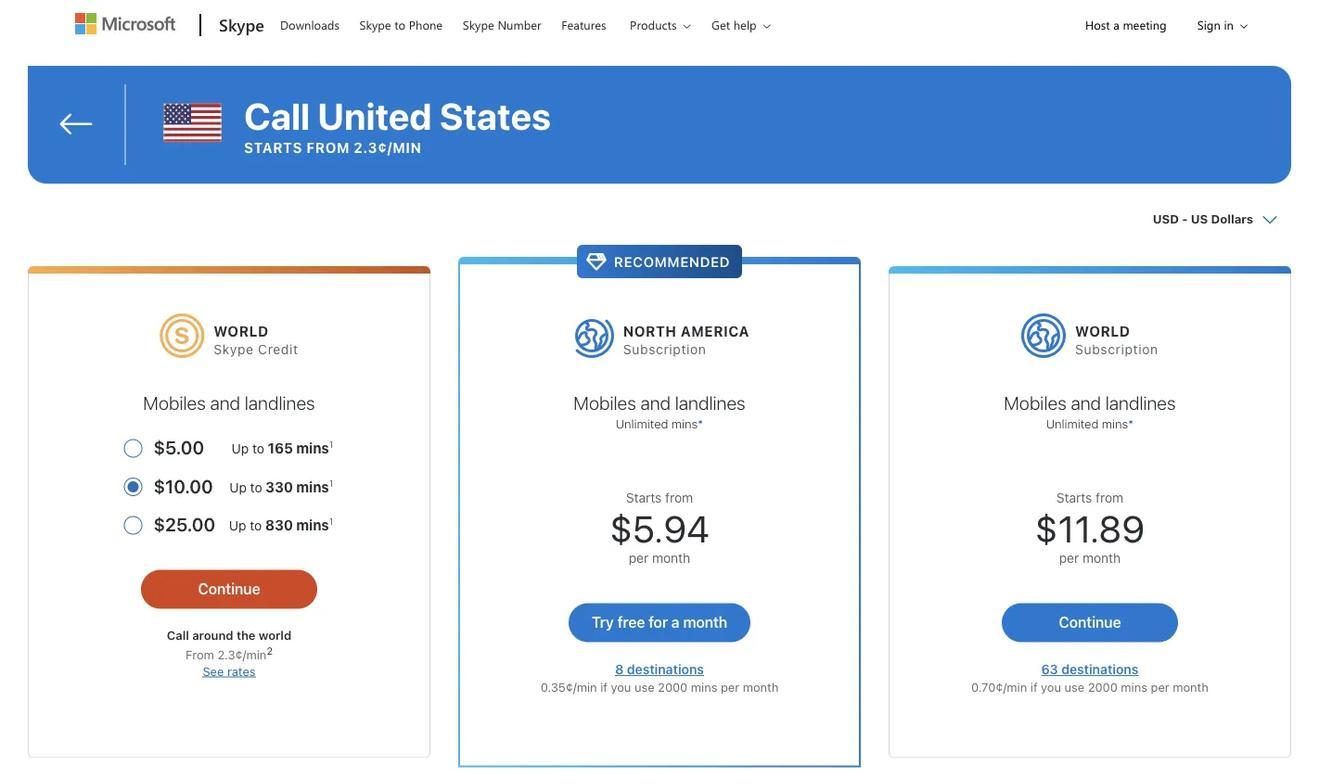 Task type: describe. For each thing, give the bounding box(es) containing it.
* for $11.89
[[1128, 417, 1134, 431]]

continue for world subscription
[[1059, 613, 1121, 631]]

2000 for $5.94
[[658, 680, 688, 694]]

credit
[[258, 342, 298, 357]]

1 mobiles from the left
[[143, 392, 206, 413]]

continue link for world subscription
[[1002, 604, 1178, 643]]

recommended
[[614, 253, 730, 270]]

host
[[1085, 17, 1110, 33]]

* link for $5.94
[[698, 417, 703, 431]]

up to 165 mins 1
[[232, 439, 333, 457]]

330
[[266, 479, 293, 495]]

63 destinations 0.70¢/min if you use 2000 mins per month
[[971, 662, 1208, 694]]

$5.00
[[153, 437, 204, 458]]

$25.00
[[153, 514, 215, 535]]

2
[[267, 645, 273, 657]]

mins inside up to 830 mins 1
[[296, 517, 329, 534]]

2000 for $11.89
[[1088, 680, 1118, 694]]

rates
[[227, 664, 256, 678]]

get
[[711, 17, 730, 33]]

united
[[318, 94, 432, 138]]

north
[[623, 323, 677, 340]]

mins inside "up to 330 mins 1"
[[296, 479, 329, 495]]

united states image
[[163, 94, 222, 152]]

if for $5.94
[[600, 680, 608, 694]]

starts from $11.89 per month
[[1035, 490, 1145, 566]]

try
[[592, 613, 614, 631]]

starts for $11.89
[[1056, 490, 1092, 506]]

features
[[561, 17, 606, 33]]

1 landlines from the left
[[245, 392, 315, 413]]

starts from $5.94 per month
[[610, 490, 709, 566]]

if for $11.89
[[1030, 680, 1038, 694]]

$25.00 up to 830 mins element
[[153, 504, 335, 542]]

destinations for $5.94
[[627, 662, 704, 677]]

skype number
[[463, 17, 541, 33]]

mins inside 63 destinations 0.70¢/min if you use 2000 mins per month
[[1121, 680, 1147, 694]]

0.35¢/min
[[541, 680, 597, 694]]

mins inside up to 165 mins 1
[[296, 440, 329, 457]]

the
[[236, 629, 256, 643]]

world for world subscription
[[1075, 323, 1130, 340]]

mins inside '8 destinations 0.35¢/min if you use 2000 mins per month'
[[691, 680, 717, 694]]

back to international subscriptions image
[[58, 106, 95, 143]]

get help
[[711, 17, 757, 33]]

mobiles and landlines option group
[[124, 427, 335, 542]]

sign in
[[1197, 17, 1234, 33]]

to for $5.00
[[252, 441, 264, 457]]

1 link for $25.00
[[329, 516, 333, 527]]

mobiles for $11.89
[[1004, 392, 1066, 413]]

1 and from the left
[[210, 392, 240, 413]]

mins down world subscription
[[1102, 417, 1128, 431]]

call for united
[[244, 94, 310, 138]]

continue for world skype credit
[[198, 580, 260, 598]]

a inside try free for a month link
[[671, 613, 679, 631]]

2 subscription from the left
[[1075, 342, 1158, 357]]

use for $5.94
[[634, 680, 654, 694]]

2 link
[[267, 645, 273, 657]]

skype link
[[210, 1, 270, 51]]

call for around
[[167, 629, 189, 643]]

8 destinations button
[[615, 662, 704, 677]]

world skype credit
[[214, 323, 298, 357]]

destinations for $11.89
[[1061, 662, 1139, 677]]

per inside starts from $5.94 per month
[[629, 551, 649, 566]]

you for $11.89
[[1041, 680, 1061, 694]]

starts inside call united states starts from 2.3¢/min
[[244, 139, 303, 155]]

none radio $25.00 up to 830 mins
[[124, 504, 335, 542]]

downloads link
[[272, 1, 348, 45]]

month for for
[[683, 613, 727, 631]]

for
[[648, 613, 668, 631]]

0.70¢/min
[[971, 680, 1027, 694]]

sign
[[1197, 17, 1221, 33]]

$10.00
[[153, 475, 213, 497]]



Task type: vqa. For each thing, say whether or not it's contained in the screenshot.
3rd The 1 from the top of the Mobiles and landlines option group
yes



Task type: locate. For each thing, give the bounding box(es) containing it.
1 horizontal spatial 2000
[[1088, 680, 1118, 694]]

1 horizontal spatial *
[[1128, 417, 1134, 431]]

and down "north america subscription"
[[640, 392, 671, 413]]

2.3¢/min inside call united states starts from 2.3¢/min
[[354, 139, 422, 155]]

up inside up to 165 mins 1
[[232, 441, 249, 457]]

and
[[210, 392, 240, 413], [640, 392, 671, 413], [1071, 392, 1101, 413]]

skype for skype to phone
[[359, 17, 391, 33]]

call inside call united states starts from 2.3¢/min
[[244, 94, 310, 138]]

mins down 8 destinations button
[[691, 680, 717, 694]]

mobiles and landlines
[[143, 392, 315, 413]]

1 horizontal spatial mobiles
[[574, 392, 636, 413]]

to left 830
[[250, 518, 262, 534]]

up to 330 mins 1
[[229, 478, 333, 495]]

mobiles and landlines unlimited mins * for $11.89
[[1004, 392, 1176, 431]]

a
[[1113, 17, 1119, 33], [671, 613, 679, 631]]

1 inside up to 830 mins 1
[[329, 516, 333, 527]]

landlines
[[245, 392, 315, 413], [675, 392, 745, 413], [1105, 392, 1176, 413]]

landlines for $11.89
[[1105, 392, 1176, 413]]

0 horizontal spatial 2000
[[658, 680, 688, 694]]

from for $5.94
[[665, 490, 693, 506]]

around
[[192, 629, 233, 643]]

host a meeting link
[[1069, 1, 1182, 48]]

continue link up 63 destinations button
[[1002, 604, 1178, 643]]

0 horizontal spatial if
[[600, 680, 608, 694]]

destinations inside 63 destinations 0.70¢/min if you use 2000 mins per month
[[1061, 662, 1139, 677]]

2 vertical spatial 1 link
[[329, 516, 333, 527]]

continue link
[[141, 570, 317, 609], [1002, 604, 1178, 643]]

* link down world subscription
[[1128, 417, 1134, 431]]

1 you from the left
[[611, 680, 631, 694]]

2.3¢/min for around
[[217, 647, 267, 661]]

from inside starts from $11.89 per month
[[1096, 490, 1123, 506]]

skype number link
[[454, 1, 550, 45]]

host a meeting
[[1085, 17, 1167, 33]]

*
[[698, 417, 703, 431], [1128, 417, 1134, 431]]

call right 'united states' image at the left top of the page
[[244, 94, 310, 138]]

mins right 830
[[296, 517, 329, 534]]

* link down "north america subscription"
[[698, 417, 703, 431]]

subscription inside "north america subscription"
[[623, 342, 707, 357]]

3 1 from the top
[[329, 516, 333, 527]]

mobiles and landlines unlimited mins * down "north america subscription"
[[574, 392, 745, 431]]

1 horizontal spatial and
[[640, 392, 671, 413]]

830
[[265, 517, 293, 534]]

8 destinations 0.35¢/min if you use 2000 mins per month
[[541, 662, 778, 694]]

to left 330
[[250, 480, 262, 495]]

see rates button
[[203, 664, 256, 678]]

from
[[307, 139, 350, 155], [665, 490, 693, 506], [1096, 490, 1123, 506]]

* link for $11.89
[[1128, 417, 1134, 431]]

1 horizontal spatial * link
[[1128, 417, 1134, 431]]

1 subscription from the left
[[623, 342, 707, 357]]

from up $11.89
[[1096, 490, 1123, 506]]

2000 inside 63 destinations 0.70¢/min if you use 2000 mins per month
[[1088, 680, 1118, 694]]

2 and from the left
[[640, 392, 671, 413]]

0 vertical spatial 1 link
[[329, 439, 333, 450]]

get help button
[[699, 1, 785, 49]]

if right 0.35¢/min
[[600, 680, 608, 694]]

1 vertical spatial none radio
[[124, 504, 335, 542]]

month inside '8 destinations 0.35¢/min if you use 2000 mins per month'
[[743, 680, 778, 694]]

0 horizontal spatial a
[[671, 613, 679, 631]]

2 mobiles and landlines unlimited mins * from the left
[[1004, 392, 1176, 431]]

1 horizontal spatial a
[[1113, 17, 1119, 33]]

a right for
[[671, 613, 679, 631]]

1 vertical spatial up
[[229, 480, 247, 495]]

$5.00 up to 165 mins element
[[153, 427, 335, 465]]

1 none radio from the top
[[124, 427, 335, 465]]

2 destinations from the left
[[1061, 662, 1139, 677]]

1 use from the left
[[634, 680, 654, 694]]

from inside call united states starts from 2.3¢/min
[[307, 139, 350, 155]]

call around the world from 2.3¢/min 2 see rates
[[167, 629, 291, 678]]

skype for skype
[[219, 13, 264, 35]]

you inside 63 destinations 0.70¢/min if you use 2000 mins per month
[[1041, 680, 1061, 694]]

month inside starts from $11.89 per month
[[1082, 551, 1121, 566]]

destinations
[[627, 662, 704, 677], [1061, 662, 1139, 677]]

2 use from the left
[[1064, 680, 1084, 694]]

features link
[[553, 1, 615, 45]]

up for $5.00
[[232, 441, 249, 457]]

world for world skype credit
[[214, 323, 269, 340]]

month for $11.89
[[1082, 551, 1121, 566]]

2 1 from the top
[[329, 478, 333, 489]]

microsoft image
[[75, 13, 175, 34]]

to inside "up to 330 mins 1"
[[250, 480, 262, 495]]

destinations inside '8 destinations 0.35¢/min if you use 2000 mins per month'
[[627, 662, 704, 677]]

1 horizontal spatial unlimited
[[1046, 417, 1099, 431]]

a inside host a meeting link
[[1113, 17, 1119, 33]]

see
[[203, 664, 224, 678]]

mobiles
[[143, 392, 206, 413], [574, 392, 636, 413], [1004, 392, 1066, 413]]

starts inside starts from $5.94 per month
[[626, 490, 662, 506]]

world
[[259, 629, 291, 643]]

try free for a month link
[[568, 604, 751, 643]]

0 horizontal spatial from
[[307, 139, 350, 155]]

skype inside skype number link
[[463, 17, 494, 33]]

up up $25.00 up to 830 mins element
[[229, 480, 247, 495]]

mobiles and landlines unlimited mins * for $5.94
[[574, 392, 745, 431]]

from for $11.89
[[1096, 490, 1123, 506]]

use inside 63 destinations 0.70¢/min if you use 2000 mins per month
[[1064, 680, 1084, 694]]

2.3¢/min up rates
[[217, 647, 267, 661]]

if inside 63 destinations 0.70¢/min if you use 2000 mins per month
[[1030, 680, 1038, 694]]

None radio
[[124, 465, 335, 504]]

0 horizontal spatial subscription
[[623, 342, 707, 357]]

up up '$10.00 up to 330 mins' element
[[232, 441, 249, 457]]

1 link right 330
[[329, 478, 333, 489]]

and for $11.89
[[1071, 392, 1101, 413]]

1 world from the left
[[214, 323, 269, 340]]

3 1 link from the top
[[329, 516, 333, 527]]

none radio containing $25.00
[[124, 504, 335, 542]]

landlines down world subscription
[[1105, 392, 1176, 413]]

to left 165
[[252, 441, 264, 457]]

you down 8
[[611, 680, 631, 694]]

* down world subscription
[[1128, 417, 1134, 431]]

2 horizontal spatial and
[[1071, 392, 1101, 413]]

america
[[681, 323, 750, 340]]

1 vertical spatial a
[[671, 613, 679, 631]]

* link
[[698, 417, 703, 431], [1128, 417, 1134, 431]]

mins right 165
[[296, 440, 329, 457]]

mins down "north america subscription"
[[671, 417, 698, 431]]

use down 8 destinations button
[[634, 680, 654, 694]]

1 right 330
[[329, 478, 333, 489]]

2000 down 8 destinations button
[[658, 680, 688, 694]]

2 horizontal spatial starts
[[1056, 490, 1092, 506]]

1 vertical spatial 1
[[329, 478, 333, 489]]

call up from on the left bottom of the page
[[167, 629, 189, 643]]

None radio
[[124, 427, 335, 465], [124, 504, 335, 542]]

skype left the 'number'
[[463, 17, 494, 33]]

none radio containing $10.00
[[124, 465, 335, 504]]

2 * link from the left
[[1128, 417, 1134, 431]]

to for $25.00
[[250, 518, 262, 534]]

1 destinations from the left
[[627, 662, 704, 677]]

0 horizontal spatial starts
[[244, 139, 303, 155]]

0 horizontal spatial landlines
[[245, 392, 315, 413]]

8
[[615, 662, 624, 677]]

1 link inside $5.00 up to 165 mins element
[[329, 439, 333, 450]]

3 mobiles from the left
[[1004, 392, 1066, 413]]

mins right 330
[[296, 479, 329, 495]]

* down "north america subscription"
[[698, 417, 703, 431]]

skype to phone link
[[351, 1, 451, 45]]

1 horizontal spatial landlines
[[675, 392, 745, 413]]

per inside starts from $11.89 per month
[[1059, 551, 1079, 566]]

2 none radio from the top
[[124, 504, 335, 542]]

up inside up to 830 mins 1
[[229, 518, 246, 534]]

1 for $5.00
[[329, 439, 333, 450]]

2.3¢/min down "united"
[[354, 139, 422, 155]]

0 horizontal spatial 2.3¢/min
[[217, 647, 267, 661]]

from down "united"
[[307, 139, 350, 155]]

call inside call around the world from 2.3¢/min 2 see rates
[[167, 629, 189, 643]]

0 vertical spatial call
[[244, 94, 310, 138]]

1 horizontal spatial if
[[1030, 680, 1038, 694]]

1 horizontal spatial 2.3¢/min
[[354, 139, 422, 155]]

63
[[1041, 662, 1058, 677]]

1 * link from the left
[[698, 417, 703, 431]]

1 horizontal spatial continue
[[1059, 613, 1121, 631]]

2 you from the left
[[1041, 680, 1061, 694]]

2000 down 63 destinations button
[[1088, 680, 1118, 694]]

subscription
[[623, 342, 707, 357], [1075, 342, 1158, 357]]

unlimited for $5.94
[[616, 417, 668, 431]]

0 horizontal spatial destinations
[[627, 662, 704, 677]]

0 vertical spatial continue
[[198, 580, 260, 598]]

1 1 link from the top
[[329, 439, 333, 450]]

up for $25.00
[[229, 518, 246, 534]]

mobiles for $5.94
[[574, 392, 636, 413]]

2000 inside '8 destinations 0.35¢/min if you use 2000 mins per month'
[[658, 680, 688, 694]]

0 horizontal spatial continue
[[198, 580, 260, 598]]

1 link right 830
[[329, 516, 333, 527]]

1 for $10.00
[[329, 478, 333, 489]]

starts inside starts from $11.89 per month
[[1056, 490, 1092, 506]]

0 vertical spatial 2.3¢/min
[[354, 139, 422, 155]]

skype inside 'world skype credit'
[[214, 342, 254, 357]]

2 horizontal spatial from
[[1096, 490, 1123, 506]]

up
[[232, 441, 249, 457], [229, 480, 247, 495], [229, 518, 246, 534]]

a right host at the right of the page
[[1113, 17, 1119, 33]]

1 link inside '$10.00 up to 330 mins' element
[[329, 478, 333, 489]]

skype to phone
[[359, 17, 443, 33]]

to inside up to 830 mins 1
[[250, 518, 262, 534]]

2.3¢/min
[[354, 139, 422, 155], [217, 647, 267, 661]]

and up $5.00 up to 165 mins radio
[[210, 392, 240, 413]]

skype
[[219, 13, 264, 35], [359, 17, 391, 33], [463, 17, 494, 33], [214, 342, 254, 357]]

north america subscription
[[623, 323, 750, 357]]

$11.89
[[1035, 507, 1145, 550]]

use inside '8 destinations 0.35¢/min if you use 2000 mins per month'
[[634, 680, 654, 694]]

if inside '8 destinations 0.35¢/min if you use 2000 mins per month'
[[600, 680, 608, 694]]

up to 830 mins 1
[[229, 516, 333, 534]]

use down 63 destinations button
[[1064, 680, 1084, 694]]

0 vertical spatial none radio
[[124, 427, 335, 465]]

0 horizontal spatial and
[[210, 392, 240, 413]]

you inside '8 destinations 0.35¢/min if you use 2000 mins per month'
[[611, 680, 631, 694]]

1 link for $5.00
[[329, 439, 333, 450]]

2 horizontal spatial mobiles
[[1004, 392, 1066, 413]]

1 link right 165
[[329, 439, 333, 450]]

month inside 63 destinations 0.70¢/min if you use 2000 mins per month
[[1173, 680, 1208, 694]]

if right 0.70¢/min
[[1030, 680, 1038, 694]]

to left phone
[[394, 17, 406, 33]]

none radio $5.00 up to 165 mins
[[124, 427, 335, 465]]

0 horizontal spatial use
[[634, 680, 654, 694]]

per
[[629, 551, 649, 566], [1059, 551, 1079, 566], [721, 680, 739, 694], [1151, 680, 1169, 694]]

landlines up up to 165 mins 1
[[245, 392, 315, 413]]

2 vertical spatial 1
[[329, 516, 333, 527]]

continue
[[198, 580, 260, 598], [1059, 613, 1121, 631]]

2 * from the left
[[1128, 417, 1134, 431]]

3 and from the left
[[1071, 392, 1101, 413]]

destinations right 8
[[627, 662, 704, 677]]

month
[[652, 551, 690, 566], [1082, 551, 1121, 566], [683, 613, 727, 631], [743, 680, 778, 694], [1173, 680, 1208, 694]]

skype for skype number
[[463, 17, 494, 33]]

0 horizontal spatial continue link
[[141, 570, 317, 609]]

month for $5.94
[[652, 551, 690, 566]]

1 right 165
[[329, 439, 333, 450]]

up for $10.00
[[229, 480, 247, 495]]

none radio containing $5.00
[[124, 427, 335, 465]]

1 inside up to 165 mins 1
[[329, 439, 333, 450]]

sign in button
[[1182, 1, 1253, 48]]

help
[[733, 17, 757, 33]]

if
[[600, 680, 608, 694], [1030, 680, 1038, 694]]

use for $11.89
[[1064, 680, 1084, 694]]

products button
[[618, 1, 705, 49]]

unlimited for $11.89
[[1046, 417, 1099, 431]]

0 horizontal spatial call
[[167, 629, 189, 643]]

states
[[440, 94, 551, 138]]

starts
[[244, 139, 303, 155], [626, 490, 662, 506], [1056, 490, 1092, 506]]

starts right 'united states' image at the left top of the page
[[244, 139, 303, 155]]

1 horizontal spatial use
[[1064, 680, 1084, 694]]

you for $5.94
[[611, 680, 631, 694]]

unlimited
[[616, 417, 668, 431], [1046, 417, 1099, 431]]

1 link
[[329, 439, 333, 450], [329, 478, 333, 489], [329, 516, 333, 527]]

1 right 830
[[329, 516, 333, 527]]

2 landlines from the left
[[675, 392, 745, 413]]

you down 63 in the bottom right of the page
[[1041, 680, 1061, 694]]

skype inside skype to phone link
[[359, 17, 391, 33]]

1 horizontal spatial destinations
[[1061, 662, 1139, 677]]

to for $10.00
[[250, 480, 262, 495]]

destinations right 63 in the bottom right of the page
[[1061, 662, 1139, 677]]

continue link up the around on the bottom left
[[141, 570, 317, 609]]

per inside '8 destinations 0.35¢/min if you use 2000 mins per month'
[[721, 680, 739, 694]]

1 * from the left
[[698, 417, 703, 431]]

$10.00 up to 330 mins element
[[153, 465, 335, 504]]

world subscription
[[1075, 323, 1158, 357]]

2.3¢/min for united
[[354, 139, 422, 155]]

1 if from the left
[[600, 680, 608, 694]]

1 vertical spatial call
[[167, 629, 189, 643]]

use
[[634, 680, 654, 694], [1064, 680, 1084, 694]]

world
[[214, 323, 269, 340], [1075, 323, 1130, 340]]

number
[[498, 17, 541, 33]]

0 horizontal spatial mobiles and landlines unlimited mins *
[[574, 392, 745, 431]]

2 vertical spatial up
[[229, 518, 246, 534]]

world inside world subscription
[[1075, 323, 1130, 340]]

165
[[268, 440, 293, 457]]

starts up $5.94
[[626, 490, 662, 506]]

world inside 'world skype credit'
[[214, 323, 269, 340]]

call
[[244, 94, 310, 138], [167, 629, 189, 643]]

continue up 63 destinations button
[[1059, 613, 1121, 631]]

starts for $5.94
[[626, 490, 662, 506]]

you
[[611, 680, 631, 694], [1041, 680, 1061, 694]]

up left 830
[[229, 518, 246, 534]]

0 horizontal spatial mobiles
[[143, 392, 206, 413]]

2.3¢/min inside call around the world from 2.3¢/min 2 see rates
[[217, 647, 267, 661]]

to inside up to 165 mins 1
[[252, 441, 264, 457]]

landlines for $5.94
[[675, 392, 745, 413]]

mins down 63 destinations button
[[1121, 680, 1147, 694]]

skype left phone
[[359, 17, 391, 33]]

1
[[329, 439, 333, 450], [329, 478, 333, 489], [329, 516, 333, 527]]

0 horizontal spatial you
[[611, 680, 631, 694]]

1 link for $10.00
[[329, 478, 333, 489]]

1 horizontal spatial world
[[1075, 323, 1130, 340]]

mobiles and landlines unlimited mins * down world subscription
[[1004, 392, 1176, 431]]

2 if from the left
[[1030, 680, 1038, 694]]

1 1 from the top
[[329, 439, 333, 450]]

0 vertical spatial 1
[[329, 439, 333, 450]]

skype left downloads
[[219, 13, 264, 35]]

in
[[1224, 17, 1234, 33]]

0 horizontal spatial * link
[[698, 417, 703, 431]]

and down world subscription
[[1071, 392, 1101, 413]]

1 vertical spatial 1 link
[[329, 478, 333, 489]]

free
[[617, 613, 645, 631]]

2 world from the left
[[1075, 323, 1130, 340]]

2 horizontal spatial landlines
[[1105, 392, 1176, 413]]

1 horizontal spatial subscription
[[1075, 342, 1158, 357]]

from
[[185, 647, 214, 661]]

continue link for world skype credit
[[141, 570, 317, 609]]

1 unlimited from the left
[[616, 417, 668, 431]]

1 for $25.00
[[329, 516, 333, 527]]

2 unlimited from the left
[[1046, 417, 1099, 431]]

landlines down "north america subscription"
[[675, 392, 745, 413]]

2 1 link from the top
[[329, 478, 333, 489]]

2 2000 from the left
[[1088, 680, 1118, 694]]

1 horizontal spatial mobiles and landlines unlimited mins *
[[1004, 392, 1176, 431]]

per inside 63 destinations 0.70¢/min if you use 2000 mins per month
[[1151, 680, 1169, 694]]

products
[[630, 17, 677, 33]]

mins
[[671, 417, 698, 431], [1102, 417, 1128, 431], [296, 440, 329, 457], [296, 479, 329, 495], [296, 517, 329, 534], [691, 680, 717, 694], [1121, 680, 1147, 694]]

to
[[394, 17, 406, 33], [252, 441, 264, 457], [250, 480, 262, 495], [250, 518, 262, 534]]

and for $5.94
[[640, 392, 671, 413]]

* for $5.94
[[698, 417, 703, 431]]

up inside "up to 330 mins 1"
[[229, 480, 247, 495]]

call united states starts from 2.3¢/min
[[244, 94, 551, 155]]

skype inside skype link
[[219, 13, 264, 35]]

month inside starts from $5.94 per month
[[652, 551, 690, 566]]

1 horizontal spatial you
[[1041, 680, 1061, 694]]

1 horizontal spatial call
[[244, 94, 310, 138]]

mobiles and landlines unlimited mins *
[[574, 392, 745, 431], [1004, 392, 1176, 431]]

meeting
[[1123, 17, 1167, 33]]

skype left credit
[[214, 342, 254, 357]]

2000
[[658, 680, 688, 694], [1088, 680, 1118, 694]]

starts up $11.89
[[1056, 490, 1092, 506]]

1 horizontal spatial from
[[665, 490, 693, 506]]

$5.94
[[610, 507, 709, 550]]

0 vertical spatial a
[[1113, 17, 1119, 33]]

downloads
[[280, 17, 339, 33]]

1 mobiles and landlines unlimited mins * from the left
[[574, 392, 745, 431]]

from inside starts from $5.94 per month
[[665, 490, 693, 506]]

0 vertical spatial up
[[232, 441, 249, 457]]

1 2000 from the left
[[658, 680, 688, 694]]

1 vertical spatial 2.3¢/min
[[217, 647, 267, 661]]

1 inside "up to 330 mins 1"
[[329, 478, 333, 489]]

63 destinations button
[[1041, 662, 1139, 677]]

1 vertical spatial continue
[[1059, 613, 1121, 631]]

0 horizontal spatial *
[[698, 417, 703, 431]]

try free for a month
[[592, 613, 727, 631]]

1 horizontal spatial starts
[[626, 490, 662, 506]]

continue up the around on the bottom left
[[198, 580, 260, 598]]

1 horizontal spatial continue link
[[1002, 604, 1178, 643]]

0 horizontal spatial unlimited
[[616, 417, 668, 431]]

2 mobiles from the left
[[574, 392, 636, 413]]

0 horizontal spatial world
[[214, 323, 269, 340]]

phone
[[409, 17, 443, 33]]

1 link inside $25.00 up to 830 mins element
[[329, 516, 333, 527]]

3 landlines from the left
[[1105, 392, 1176, 413]]

from up $5.94
[[665, 490, 693, 506]]



